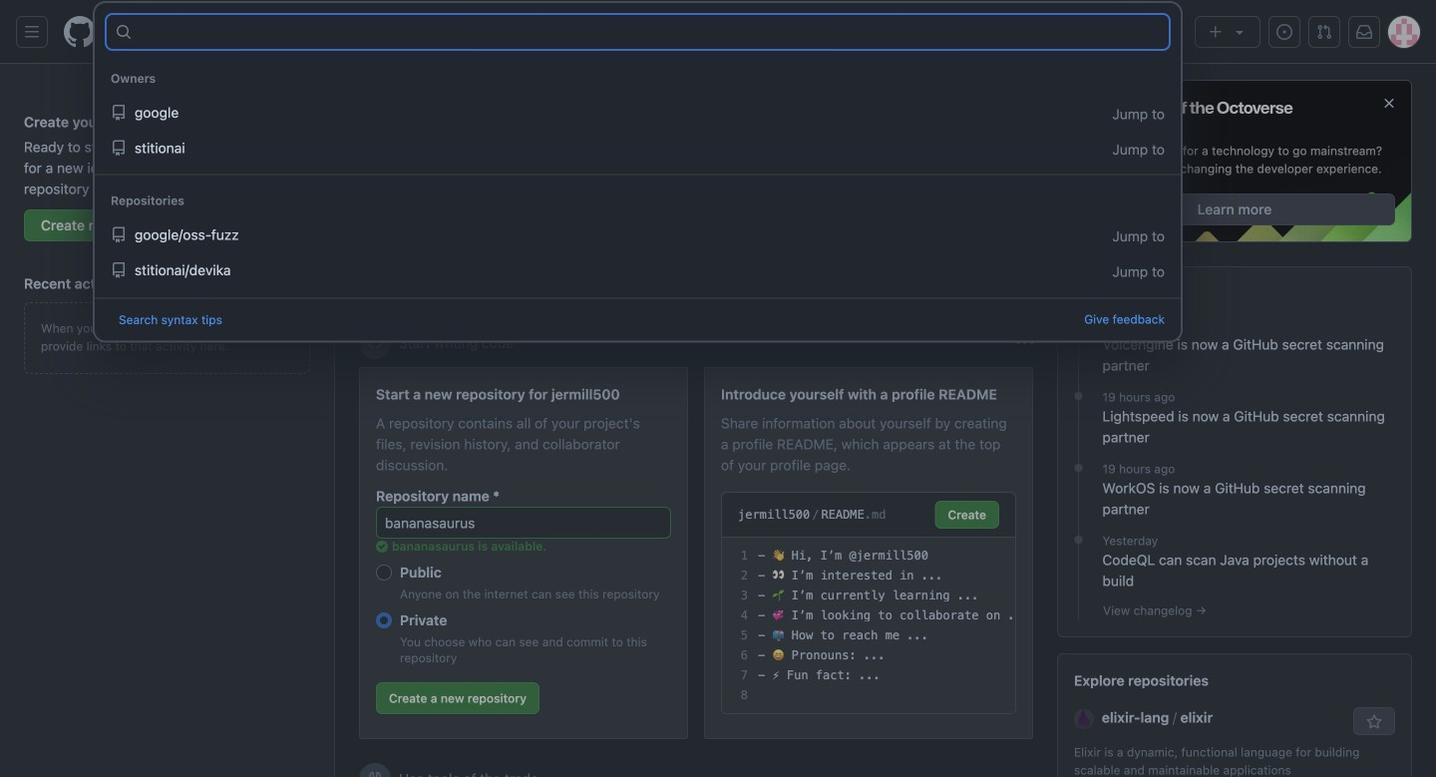 Task type: locate. For each thing, give the bounding box(es) containing it.
close image
[[1382, 95, 1398, 111]]

dot fill image
[[1071, 316, 1087, 332], [1071, 388, 1087, 404], [1071, 460, 1087, 476], [1071, 532, 1087, 548]]

None submit
[[935, 501, 999, 529]]

start a new repository element
[[359, 367, 688, 739]]

dialog
[[94, 2, 1182, 341]]

code image
[[367, 335, 383, 351]]

homepage image
[[64, 16, 96, 48]]

introduce yourself with a profile readme element
[[704, 367, 1033, 739]]

None text field
[[140, 16, 1168, 48]]

suggestions list box
[[95, 53, 1181, 298]]

@elixir-lang profile image
[[1074, 709, 1094, 729]]

triangle down image
[[1232, 24, 1248, 40]]

explore repositories navigation
[[1057, 653, 1412, 777]]

None radio
[[376, 565, 392, 581], [376, 612, 392, 628], [376, 565, 392, 581], [376, 612, 392, 628]]

check circle fill image
[[376, 541, 388, 553]]



Task type: vqa. For each thing, say whether or not it's contained in the screenshot.
dot fill icon to the bottom
yes



Task type: describe. For each thing, give the bounding box(es) containing it.
git pull request image
[[1317, 24, 1333, 40]]

4 dot fill image from the top
[[1071, 532, 1087, 548]]

2 dot fill image from the top
[[1071, 388, 1087, 404]]

none submit inside "introduce yourself with a profile readme" element
[[935, 501, 999, 529]]

github logo image
[[1074, 97, 1294, 134]]

notifications image
[[1357, 24, 1373, 40]]

issue opened image
[[1277, 24, 1293, 40]]

name your new repository... text field
[[376, 507, 671, 539]]

plus image
[[1208, 24, 1224, 40]]

1 dot fill image from the top
[[1071, 316, 1087, 332]]

why am i seeing this? image
[[1017, 335, 1033, 351]]

3 dot fill image from the top
[[1071, 460, 1087, 476]]

explore element
[[1057, 80, 1412, 777]]

star this repository image
[[1367, 714, 1383, 730]]

tools image
[[367, 771, 383, 777]]



